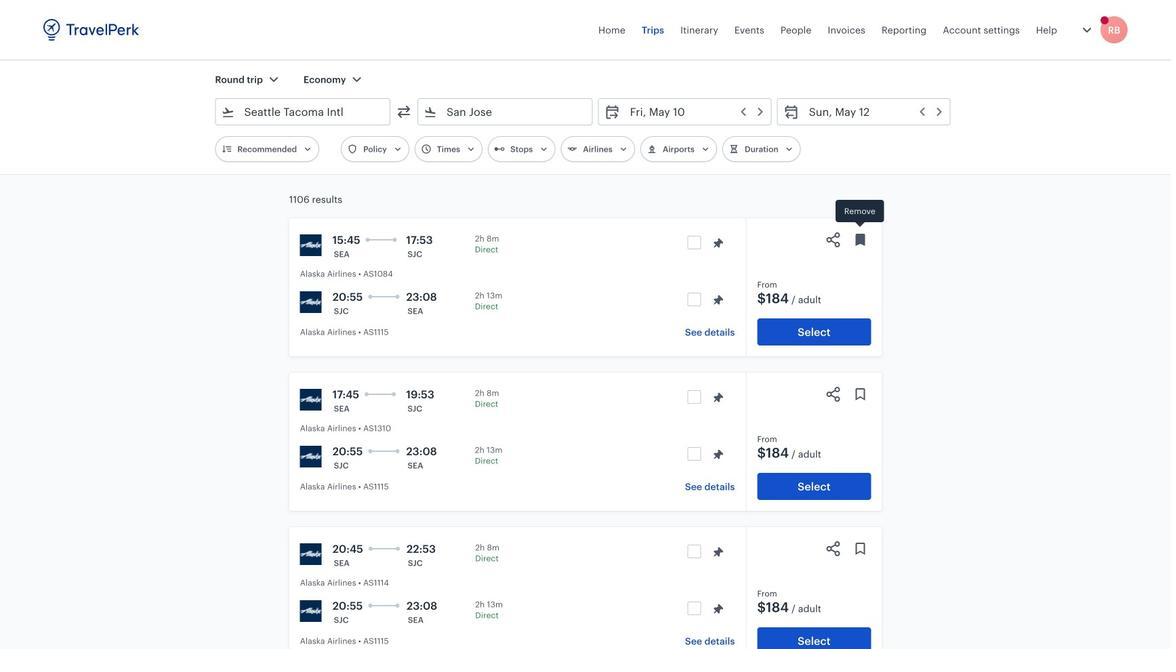 Task type: locate. For each thing, give the bounding box(es) containing it.
3 alaska airlines image from the top
[[300, 544, 322, 565]]

alaska airlines image
[[300, 291, 322, 313], [300, 446, 322, 468], [300, 544, 322, 565], [300, 601, 322, 622]]

1 vertical spatial alaska airlines image
[[300, 389, 322, 411]]

alaska airlines image
[[300, 235, 322, 256], [300, 389, 322, 411]]

0 vertical spatial alaska airlines image
[[300, 235, 322, 256]]

To search field
[[437, 101, 575, 123]]

tooltip
[[836, 200, 884, 229]]

From search field
[[235, 101, 372, 123]]

Return field
[[800, 101, 945, 123]]



Task type: vqa. For each thing, say whether or not it's contained in the screenshot.
Return text field
no



Task type: describe. For each thing, give the bounding box(es) containing it.
4 alaska airlines image from the top
[[300, 601, 322, 622]]

1 alaska airlines image from the top
[[300, 235, 322, 256]]

Depart field
[[621, 101, 766, 123]]

2 alaska airlines image from the top
[[300, 389, 322, 411]]

1 alaska airlines image from the top
[[300, 291, 322, 313]]

2 alaska airlines image from the top
[[300, 446, 322, 468]]



